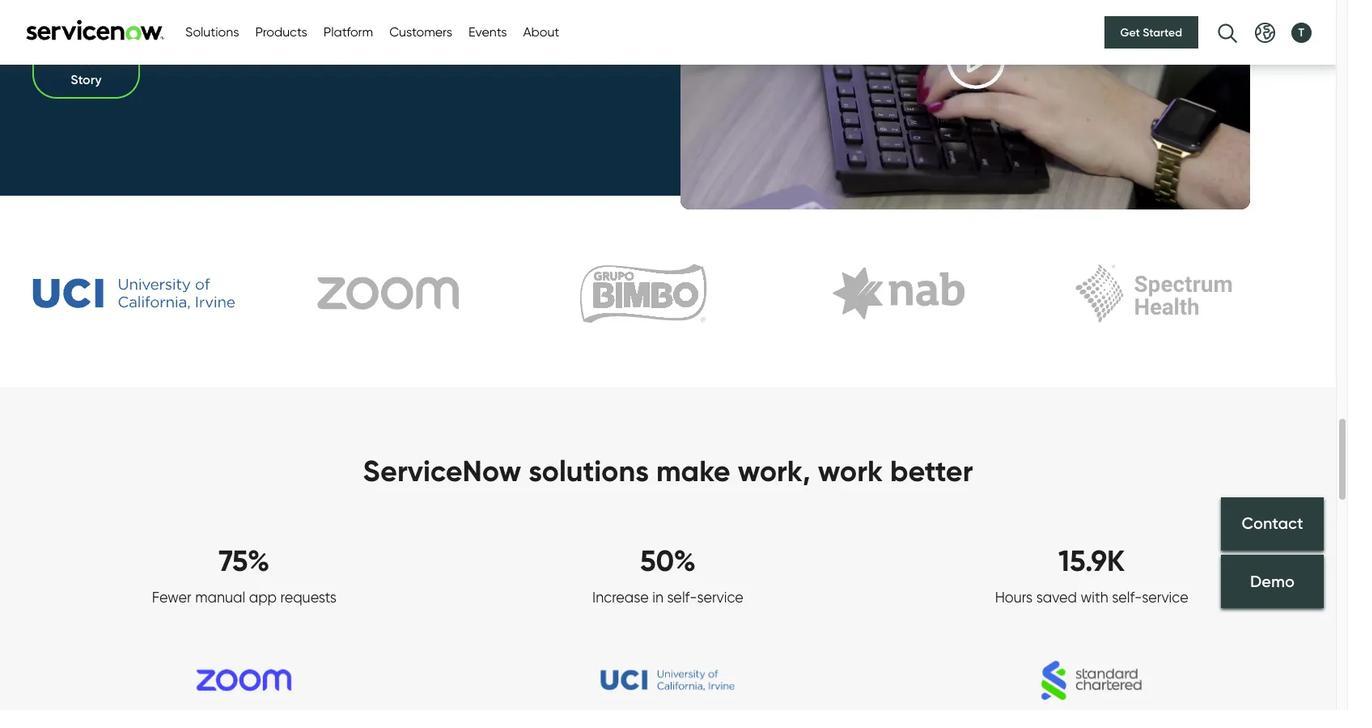 Task type: describe. For each thing, give the bounding box(es) containing it.
2 service from the left
[[1143, 590, 1189, 607]]

better
[[890, 454, 973, 489]]

requests
[[281, 590, 337, 607]]

platform link
[[430, 1, 480, 57]]

15.9k
[[1059, 543, 1125, 579]]

contact sales link
[[1177, 9, 1304, 49]]

customer logo image image for 15.9k
[[1019, 657, 1165, 705]]

employee
[[32, 18, 112, 40]]

1 self- from the left
[[667, 590, 697, 607]]

solutions for solutions "link"
[[266, 21, 320, 36]]

customers for customers dropdown button
[[390, 24, 453, 40]]

started
[[1143, 25, 1183, 40]]

contact sales
[[1199, 21, 1283, 37]]

employee experience
[[32, 18, 208, 40]]

servicenow solutions make work, work better
[[363, 454, 973, 489]]

app
[[249, 590, 277, 607]]

50%
[[640, 543, 696, 579]]

solutions link
[[266, 1, 320, 57]]

fewer
[[152, 590, 192, 607]]

hours saved with self-service
[[995, 590, 1189, 607]]

uci logo image
[[16, 235, 251, 353]]

read
[[70, 52, 102, 68]]

products link
[[349, 1, 401, 57]]

bimbo logo image
[[526, 235, 762, 353]]

get started link
[[1105, 16, 1199, 49]]

platform button
[[324, 23, 373, 42]]

increase
[[593, 590, 649, 607]]

get
[[1121, 25, 1141, 40]]

demo
[[1251, 572, 1295, 591]]

servicenow
[[363, 454, 522, 489]]

about
[[523, 24, 560, 40]]

in
[[653, 590, 664, 607]]

demo link
[[1222, 555, 1324, 608]]

sales
[[1251, 21, 1283, 37]]

solutions button
[[185, 23, 239, 42]]

products for products dropdown button
[[255, 24, 307, 40]]

products for products link
[[349, 21, 401, 36]]

servicenow image
[[24, 19, 166, 40]]

story
[[71, 71, 102, 88]]



Task type: vqa. For each thing, say whether or not it's contained in the screenshot.


Task type: locate. For each thing, give the bounding box(es) containing it.
service
[[697, 590, 744, 607], [1143, 590, 1189, 607]]

solutions
[[529, 454, 649, 489]]

read story button
[[32, 41, 140, 99]]

self- right in
[[667, 590, 697, 607]]

platform for platform dropdown button
[[324, 24, 373, 40]]

service right in
[[697, 590, 744, 607]]

2 horizontal spatial customer logo image image
[[1019, 657, 1165, 705]]

work,
[[738, 454, 811, 489]]

customer logo image image
[[171, 657, 317, 705], [595, 657, 741, 705], [1019, 657, 1165, 705]]

contact up the demo 'link'
[[1242, 514, 1304, 534]]

spectrum health logo image
[[1037, 235, 1272, 353]]

customers link
[[508, 0, 572, 61]]

1 horizontal spatial platform
[[430, 21, 480, 36]]

read story link
[[32, 41, 622, 99]]

events button
[[469, 23, 507, 42]]

platform
[[430, 21, 480, 36], [324, 24, 373, 40]]

customers right events
[[508, 20, 572, 36]]

2 self- from the left
[[1113, 590, 1143, 607]]

about button
[[523, 23, 560, 42]]

contact for contact
[[1242, 514, 1304, 534]]

service right the with
[[1143, 590, 1189, 607]]

contact link
[[1222, 498, 1324, 551]]

solutions for the solutions dropdown button
[[185, 24, 239, 40]]

events
[[469, 24, 507, 40]]

2 customer logo image image from the left
[[595, 657, 741, 705]]

self- right the with
[[1113, 590, 1143, 607]]

with
[[1081, 590, 1109, 607]]

1 horizontal spatial customers
[[508, 20, 572, 36]]

0 horizontal spatial customer logo image image
[[171, 657, 317, 705]]

products button
[[255, 23, 307, 42]]

0 horizontal spatial self-
[[667, 590, 697, 607]]

customers left events
[[390, 24, 453, 40]]

1 horizontal spatial self-
[[1113, 590, 1143, 607]]

3 customer logo image image from the left
[[1019, 657, 1165, 705]]

0 horizontal spatial solutions
[[185, 24, 239, 40]]

zoom logo image
[[271, 235, 507, 353]]

contact left sales
[[1199, 21, 1248, 37]]

1 vertical spatial contact
[[1242, 514, 1304, 534]]

0 vertical spatial contact
[[1199, 21, 1248, 37]]

fewer manual app requests
[[152, 590, 337, 607]]

experience
[[117, 18, 208, 40]]

make
[[657, 454, 731, 489]]

customers button
[[390, 23, 453, 42]]

contact
[[1199, 21, 1248, 37], [1242, 514, 1304, 534]]

solutions up read story link
[[266, 21, 320, 36]]

1 horizontal spatial products
[[349, 21, 401, 36]]

customers for the customers "link"
[[508, 20, 572, 36]]

1 horizontal spatial customer logo image image
[[595, 657, 741, 705]]

0 horizontal spatial platform
[[324, 24, 373, 40]]

nab logo image
[[781, 235, 1017, 353]]

solutions
[[266, 21, 320, 36], [185, 24, 239, 40]]

contact for contact sales
[[1199, 21, 1248, 37]]

1 customer logo image image from the left
[[171, 657, 317, 705]]

1 horizontal spatial service
[[1143, 590, 1189, 607]]

customer logo image image for 75%
[[171, 657, 317, 705]]

platform up read story link
[[324, 24, 373, 40]]

0 horizontal spatial service
[[697, 590, 744, 607]]

1 horizontal spatial solutions
[[266, 21, 320, 36]]

platform for platform link
[[430, 21, 480, 36]]

1 service from the left
[[697, 590, 744, 607]]

solutions left products dropdown button
[[185, 24, 239, 40]]

video player region
[[680, 0, 1251, 209]]

customer logo image image for 50%
[[595, 657, 741, 705]]

customers
[[508, 20, 572, 36], [390, 24, 453, 40]]

work
[[818, 454, 883, 489]]

products
[[349, 21, 401, 36], [255, 24, 307, 40]]

platform right products link
[[430, 21, 480, 36]]

increase in self-service
[[593, 590, 744, 607]]

read story
[[70, 52, 102, 88]]

0 horizontal spatial products
[[255, 24, 307, 40]]

hours
[[995, 590, 1033, 607]]

get started
[[1121, 25, 1183, 40]]

75%
[[219, 543, 270, 579]]

self-
[[667, 590, 697, 607], [1113, 590, 1143, 607]]

0 horizontal spatial customers
[[390, 24, 453, 40]]

saved
[[1037, 590, 1077, 607]]

manual
[[195, 590, 245, 607]]



